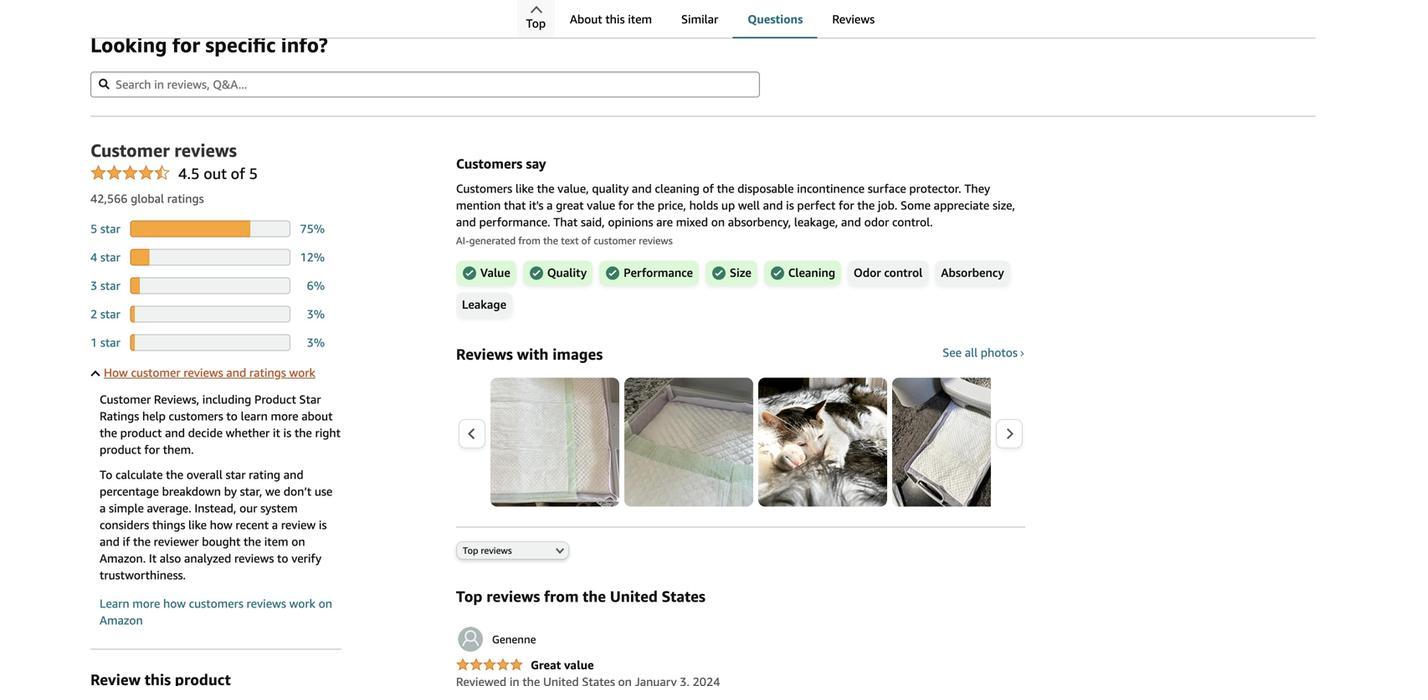 Task type: vqa. For each thing, say whether or not it's contained in the screenshot.
2nd section from the bottom
no



Task type: locate. For each thing, give the bounding box(es) containing it.
0 vertical spatial item
[[628, 12, 652, 26]]

work for ratings
[[289, 366, 315, 380]]

3 star
[[90, 279, 120, 293]]

customers up decide
[[169, 409, 223, 423]]

and up them.
[[165, 426, 185, 440]]

0 vertical spatial ratings
[[167, 192, 204, 205]]

from down dropdown image
[[544, 588, 579, 606]]

see all photos link
[[943, 346, 1025, 360]]

item right 'this'
[[628, 12, 652, 26]]

0 vertical spatial customers
[[456, 156, 523, 172]]

0 horizontal spatial like
[[188, 518, 207, 532]]

collapse image
[[91, 371, 100, 380]]

reviews
[[832, 12, 875, 26], [456, 345, 513, 363]]

quality
[[592, 182, 629, 195]]

them.
[[163, 443, 194, 457]]

1 horizontal spatial customer
[[594, 235, 636, 247]]

1 vertical spatial like
[[188, 518, 207, 532]]

0 horizontal spatial reviews
[[456, 345, 513, 363]]

0 vertical spatial on
[[711, 215, 725, 229]]

well
[[738, 198, 760, 212]]

questions
[[748, 12, 803, 26]]

more down trustworthiness.
[[132, 597, 160, 611]]

analyzed
[[184, 552, 231, 565]]

customers down analyzed
[[189, 597, 244, 611]]

the left 'united'
[[583, 588, 606, 606]]

for down incontinence
[[839, 198, 854, 212]]

customer for customer reviews, including product star ratings help customers to learn more about the product and decide whether it is the right product for them.
[[100, 393, 151, 406]]

1 vertical spatial ratings
[[249, 366, 286, 380]]

top for top
[[526, 16, 546, 30]]

for left them.
[[144, 443, 160, 457]]

item down review
[[264, 535, 288, 549]]

a left simple at left bottom
[[100, 501, 106, 515]]

customer up ratings
[[100, 393, 151, 406]]

and left if
[[100, 535, 120, 549]]

of right the out
[[231, 164, 245, 182]]

how
[[210, 518, 232, 532], [163, 597, 186, 611]]

top reviews from the united states
[[456, 588, 706, 606]]

1 horizontal spatial of
[[582, 235, 591, 247]]

Search in reviews, Q&A... search field
[[90, 72, 760, 97]]

for
[[172, 33, 200, 57], [619, 198, 634, 212], [839, 198, 854, 212], [144, 443, 160, 457]]

1 vertical spatial how
[[163, 597, 186, 611]]

product up to
[[100, 443, 141, 457]]

1 vertical spatial 3%
[[307, 336, 325, 349]]

0 vertical spatial customer
[[594, 235, 636, 247]]

2 horizontal spatial is
[[786, 198, 794, 212]]

more
[[271, 409, 299, 423], [132, 597, 160, 611]]

work up star
[[289, 366, 315, 380]]

work inside dropdown button
[[289, 366, 315, 380]]

2 progress bar from the top
[[130, 249, 291, 266]]

specific
[[205, 33, 276, 57]]

1 horizontal spatial 5
[[249, 164, 258, 182]]

product down help
[[120, 426, 162, 440]]

star right 3
[[100, 279, 120, 293]]

use
[[315, 485, 333, 498]]

reviews left with
[[456, 345, 513, 363]]

like up that
[[516, 182, 534, 195]]

out
[[204, 164, 227, 182]]

star
[[299, 393, 321, 406]]

0 horizontal spatial from
[[518, 235, 541, 247]]

0 vertical spatial to
[[226, 409, 238, 423]]

from inside customers like the value, quality and cleaning of the disposable incontinence surface protector. they mention that it's a great value for the price, holds up well and is perfect for the job. some appreciate size, and performance. that said, opinions are mixed on absorbency, leakage, and odor control. ai-generated from the text of customer reviews
[[518, 235, 541, 247]]

genenne link
[[456, 625, 536, 654]]

progress bar for 3 star
[[130, 277, 291, 294]]

is left perfect
[[786, 198, 794, 212]]

0 horizontal spatial customer
[[131, 366, 181, 380]]

on down up
[[711, 215, 725, 229]]

ratings
[[100, 409, 139, 423]]

5 right the out
[[249, 164, 258, 182]]

5 progress bar from the top
[[130, 334, 291, 351]]

0 horizontal spatial is
[[283, 426, 291, 440]]

value right great on the left of page
[[564, 658, 594, 672]]

to left verify
[[277, 552, 288, 565]]

0 vertical spatial a
[[547, 198, 553, 212]]

2 vertical spatial is
[[319, 518, 327, 532]]

reviews inside top reviews element
[[456, 345, 513, 363]]

star right 4
[[100, 250, 120, 264]]

how up bought
[[210, 518, 232, 532]]

is for star,
[[319, 518, 327, 532]]

odor control button
[[848, 261, 929, 286]]

we
[[265, 485, 281, 498]]

1 vertical spatial is
[[283, 426, 291, 440]]

ai-
[[456, 235, 469, 247]]

1 work from the top
[[289, 366, 315, 380]]

mention
[[456, 198, 501, 212]]

3% link down 6% link
[[307, 307, 325, 321]]

0 vertical spatial work
[[289, 366, 315, 380]]

0 vertical spatial like
[[516, 182, 534, 195]]

star up by on the left of the page
[[226, 468, 246, 482]]

on down review
[[292, 535, 305, 549]]

rating
[[249, 468, 281, 482]]

a right it's
[[547, 198, 553, 212]]

leakage
[[462, 298, 507, 313]]

great value link
[[456, 658, 594, 673]]

to
[[226, 409, 238, 423], [277, 552, 288, 565]]

0 vertical spatial how
[[210, 518, 232, 532]]

2 3% link from the top
[[307, 336, 325, 349]]

2 work from the top
[[289, 597, 316, 611]]

0 horizontal spatial to
[[226, 409, 238, 423]]

0 vertical spatial more
[[271, 409, 299, 423]]

1 vertical spatial 3% link
[[307, 336, 325, 349]]

cleaning button
[[764, 261, 841, 286]]

3% down 6%
[[307, 336, 325, 349]]

1 horizontal spatial how
[[210, 518, 232, 532]]

3% down 6% link
[[307, 307, 325, 321]]

a
[[547, 198, 553, 212], [100, 501, 106, 515], [272, 518, 278, 532]]

1 horizontal spatial to
[[277, 552, 288, 565]]

item
[[628, 12, 652, 26], [264, 535, 288, 549]]

5 star
[[90, 222, 120, 236]]

ratings down 4.5
[[167, 192, 204, 205]]

is inside to calculate the overall star rating and percentage breakdown by star, we don't use a simple average. instead, our system considers things like how recent a review is and if the reviewer bought the item on amazon. it also analyzed reviews to verify trustworthiness.
[[319, 518, 327, 532]]

that
[[504, 198, 526, 212]]

similar
[[682, 12, 719, 26]]

images
[[553, 345, 603, 363]]

see all photos
[[943, 346, 1018, 360]]

and up including
[[226, 366, 246, 380]]

things
[[152, 518, 185, 532]]

price,
[[658, 198, 686, 212]]

work for reviews
[[289, 597, 316, 611]]

list
[[491, 378, 1406, 507]]

3 progress bar from the top
[[130, 277, 291, 294]]

2 horizontal spatial a
[[547, 198, 553, 212]]

customer up reviews,
[[131, 366, 181, 380]]

on inside customers like the value, quality and cleaning of the disposable incontinence surface protector. they mention that it's a great value for the price, holds up well and is perfect for the job. some appreciate size, and performance. that said, opinions are mixed on absorbency, leakage, and odor control. ai-generated from the text of customer reviews
[[711, 215, 725, 229]]

customer
[[594, 235, 636, 247], [131, 366, 181, 380]]

5 up 4
[[90, 222, 97, 236]]

1 progress bar from the top
[[130, 221, 291, 237]]

absorbency button
[[935, 261, 1010, 286]]

more up it
[[271, 409, 299, 423]]

1 horizontal spatial on
[[319, 597, 332, 611]]

5 star link
[[90, 222, 120, 236]]

0 horizontal spatial how
[[163, 597, 186, 611]]

like down the instead,
[[188, 518, 207, 532]]

0 vertical spatial 5
[[249, 164, 258, 182]]

reviews
[[174, 140, 237, 161], [639, 235, 673, 247], [184, 366, 223, 380], [481, 545, 512, 556], [234, 552, 274, 565], [487, 588, 540, 606], [247, 597, 286, 611]]

work inside learn more how customers reviews work on amazon
[[289, 597, 316, 611]]

0 vertical spatial 3%
[[307, 307, 325, 321]]

it
[[273, 426, 280, 440]]

product
[[120, 426, 162, 440], [100, 443, 141, 457]]

0 horizontal spatial item
[[264, 535, 288, 549]]

1 vertical spatial customer
[[131, 366, 181, 380]]

performance button
[[600, 261, 699, 286]]

4
[[90, 250, 97, 264]]

is for incontinence
[[786, 198, 794, 212]]

on down verify
[[319, 597, 332, 611]]

1 vertical spatial work
[[289, 597, 316, 611]]

customer inside the customer reviews, including product star ratings help customers to learn more about the product and decide whether it is the right product for them.
[[100, 393, 151, 406]]

2 customers from the top
[[456, 182, 512, 195]]

1 vertical spatial on
[[292, 535, 305, 549]]

star right '1'
[[100, 336, 120, 349]]

3% link down 6%
[[307, 336, 325, 349]]

looking for specific info?
[[90, 33, 328, 57]]

said,
[[581, 215, 605, 229]]

1 vertical spatial more
[[132, 597, 160, 611]]

1 vertical spatial customer
[[100, 393, 151, 406]]

reviews right questions
[[832, 12, 875, 26]]

from down performance.
[[518, 235, 541, 247]]

2 vertical spatial top
[[456, 588, 483, 606]]

1 3% from the top
[[307, 307, 325, 321]]

customers inside the customer reviews, including product star ratings help customers to learn more about the product and decide whether it is the right product for them.
[[169, 409, 223, 423]]

up
[[722, 198, 735, 212]]

more inside learn more how customers reviews work on amazon
[[132, 597, 160, 611]]

0 vertical spatial is
[[786, 198, 794, 212]]

overall
[[187, 468, 223, 482]]

0 horizontal spatial 5
[[90, 222, 97, 236]]

the right if
[[133, 535, 151, 549]]

it's
[[529, 198, 544, 212]]

2 vertical spatial on
[[319, 597, 332, 611]]

performance.
[[479, 215, 551, 229]]

1 vertical spatial customers
[[456, 182, 512, 195]]

ratings up product
[[249, 366, 286, 380]]

2 star link
[[90, 307, 120, 321]]

1 customers from the top
[[456, 156, 523, 172]]

2 horizontal spatial on
[[711, 215, 725, 229]]

and up ai-
[[456, 215, 476, 229]]

progress bar
[[130, 221, 291, 237], [130, 249, 291, 266], [130, 277, 291, 294], [130, 306, 291, 323], [130, 334, 291, 351]]

1 vertical spatial reviews
[[456, 345, 513, 363]]

a down system
[[272, 518, 278, 532]]

including
[[202, 393, 251, 406]]

learn more how customers reviews work on amazon
[[100, 597, 332, 627]]

list inside top reviews element
[[491, 378, 1406, 507]]

0 vertical spatial value
[[587, 198, 615, 212]]

how down trustworthiness.
[[163, 597, 186, 611]]

top reviews element
[[90, 116, 1406, 686]]

text
[[561, 235, 579, 247]]

2 3% from the top
[[307, 336, 325, 349]]

customers inside learn more how customers reviews work on amazon
[[189, 597, 244, 611]]

value inside customers like the value, quality and cleaning of the disposable incontinence surface protector. they mention that it's a great value for the price, holds up well and is perfect for the job. some appreciate size, and performance. that said, opinions are mixed on absorbency, leakage, and odor control. ai-generated from the text of customer reviews
[[587, 198, 615, 212]]

customers
[[169, 409, 223, 423], [189, 597, 244, 611]]

to inside the customer reviews, including product star ratings help customers to learn more about the product and decide whether it is the right product for them.
[[226, 409, 238, 423]]

of up the holds
[[703, 182, 714, 195]]

trustworthiness.
[[100, 568, 186, 582]]

customer inside dropdown button
[[131, 366, 181, 380]]

4 progress bar from the top
[[130, 306, 291, 323]]

customers inside customers like the value, quality and cleaning of the disposable incontinence surface protector. they mention that it's a great value for the price, holds up well and is perfect for the job. some appreciate size, and performance. that said, opinions are mixed on absorbency, leakage, and odor control. ai-generated from the text of customer reviews
[[456, 182, 512, 195]]

0 horizontal spatial on
[[292, 535, 305, 549]]

1 horizontal spatial more
[[271, 409, 299, 423]]

42,566
[[90, 192, 128, 205]]

more inside the customer reviews, including product star ratings help customers to learn more about the product and decide whether it is the right product for them.
[[271, 409, 299, 423]]

global
[[131, 192, 164, 205]]

great
[[531, 658, 561, 672]]

recent
[[236, 518, 269, 532]]

from
[[518, 235, 541, 247], [544, 588, 579, 606]]

size
[[730, 266, 752, 281]]

customers for customers say
[[456, 156, 523, 172]]

0 horizontal spatial a
[[100, 501, 106, 515]]

0 vertical spatial 3% link
[[307, 307, 325, 321]]

customer down opinions at the top
[[594, 235, 636, 247]]

1 horizontal spatial like
[[516, 182, 534, 195]]

leakage button
[[456, 293, 512, 318]]

0 vertical spatial from
[[518, 235, 541, 247]]

customer up 42,566 global ratings
[[90, 140, 170, 161]]

holds
[[689, 198, 718, 212]]

0 vertical spatial product
[[120, 426, 162, 440]]

0 horizontal spatial more
[[132, 597, 160, 611]]

0 vertical spatial customer
[[90, 140, 170, 161]]

0 vertical spatial customers
[[169, 409, 223, 423]]

is right it
[[283, 426, 291, 440]]

1 vertical spatial customers
[[189, 597, 244, 611]]

reviewer
[[154, 535, 199, 549]]

star for 1 star
[[100, 336, 120, 349]]

star for 3 star
[[100, 279, 120, 293]]

on
[[711, 215, 725, 229], [292, 535, 305, 549], [319, 597, 332, 611]]

1
[[90, 336, 97, 349]]

top
[[526, 16, 546, 30], [463, 545, 478, 556], [456, 588, 483, 606]]

to
[[100, 468, 113, 482]]

perfect
[[797, 198, 836, 212]]

to inside to calculate the overall star rating and percentage breakdown by star, we don't use a simple average. instead, our system considers things like how recent a review is and if the reviewer bought the item on amazon. it also analyzed reviews to verify trustworthiness.
[[277, 552, 288, 565]]

1 horizontal spatial reviews
[[832, 12, 875, 26]]

1 vertical spatial item
[[264, 535, 288, 549]]

progress bar for 1 star
[[130, 334, 291, 351]]

to down including
[[226, 409, 238, 423]]

1 horizontal spatial is
[[319, 518, 327, 532]]

0 vertical spatial top
[[526, 16, 546, 30]]

next image
[[1005, 428, 1015, 440]]

of right text
[[582, 235, 591, 247]]

star up 4 star on the top
[[100, 222, 120, 236]]

6%
[[307, 279, 325, 293]]

1 vertical spatial to
[[277, 552, 288, 565]]

work down verify
[[289, 597, 316, 611]]

2 vertical spatial a
[[272, 518, 278, 532]]

absorbency,
[[728, 215, 791, 229]]

1 3% link from the top
[[307, 307, 325, 321]]

for up opinions at the top
[[619, 198, 634, 212]]

0 vertical spatial reviews
[[832, 12, 875, 26]]

1 vertical spatial top
[[463, 545, 478, 556]]

is inside customers like the value, quality and cleaning of the disposable incontinence surface protector. they mention that it's a great value for the price, holds up well and is perfect for the job. some appreciate size, and performance. that said, opinions are mixed on absorbency, leakage, and odor control. ai-generated from the text of customer reviews
[[786, 198, 794, 212]]

12%
[[300, 250, 325, 264]]

a inside customers like the value, quality and cleaning of the disposable incontinence surface protector. they mention that it's a great value for the price, holds up well and is perfect for the job. some appreciate size, and performance. that said, opinions are mixed on absorbency, leakage, and odor control. ai-generated from the text of customer reviews
[[547, 198, 553, 212]]

1 horizontal spatial from
[[544, 588, 579, 606]]

is right review
[[319, 518, 327, 532]]

odor
[[854, 266, 881, 281]]

customers
[[456, 156, 523, 172], [456, 182, 512, 195]]

progress bar for 4 star
[[130, 249, 291, 266]]

value up said,
[[587, 198, 615, 212]]

don't
[[284, 485, 312, 498]]

star right 2
[[100, 307, 120, 321]]

star for 4 star
[[100, 250, 120, 264]]

customer
[[90, 140, 170, 161], [100, 393, 151, 406]]

of
[[231, 164, 245, 182], [703, 182, 714, 195], [582, 235, 591, 247]]

incontinence
[[797, 182, 865, 195]]

1 horizontal spatial a
[[272, 518, 278, 532]]

1 horizontal spatial ratings
[[249, 366, 286, 380]]

1 vertical spatial value
[[564, 658, 594, 672]]

4.5
[[178, 164, 200, 182]]



Task type: describe. For each thing, give the bounding box(es) containing it.
top for top reviews
[[463, 545, 478, 556]]

cleaning
[[788, 266, 836, 281]]

progress bar for 5 star
[[130, 221, 291, 237]]

the up "breakdown"
[[166, 468, 183, 482]]

reviews,
[[154, 393, 199, 406]]

like inside to calculate the overall star rating and percentage breakdown by star, we don't use a simple average. instead, our system considers things like how recent a review is and if the reviewer bought the item on amazon. it also analyzed reviews to verify trustworthiness.
[[188, 518, 207, 532]]

on inside to calculate the overall star rating and percentage breakdown by star, we don't use a simple average. instead, our system considers things like how recent a review is and if the reviewer bought the item on amazon. it also analyzed reviews to verify trustworthiness.
[[292, 535, 305, 549]]

they
[[965, 182, 990, 195]]

considers
[[100, 518, 149, 532]]

previous image
[[467, 428, 476, 440]]

star inside to calculate the overall star rating and percentage breakdown by star, we don't use a simple average. instead, our system considers things like how recent a review is and if the reviewer bought the item on amazon. it also analyzed reviews to verify trustworthiness.
[[226, 468, 246, 482]]

1 star
[[90, 336, 120, 349]]

42,566 global ratings
[[90, 192, 204, 205]]

75% link
[[300, 222, 325, 236]]

customers for customers like the value, quality and cleaning of the disposable incontinence surface protector. they mention that it's a great value for the price, holds up well and is perfect for the job. some appreciate size, and performance. that said, opinions are mixed on absorbency, leakage, and odor control. ai-generated from the text of customer reviews
[[456, 182, 512, 195]]

and down disposable
[[763, 198, 783, 212]]

2 horizontal spatial of
[[703, 182, 714, 195]]

the left text
[[543, 235, 558, 247]]

amazon
[[100, 614, 143, 627]]

reviews inside dropdown button
[[184, 366, 223, 380]]

the down about on the left of page
[[295, 426, 312, 440]]

0 horizontal spatial of
[[231, 164, 245, 182]]

review
[[281, 518, 316, 532]]

instead,
[[195, 501, 236, 515]]

amazon.
[[100, 552, 146, 565]]

are
[[656, 215, 673, 229]]

1 vertical spatial from
[[544, 588, 579, 606]]

top for top reviews from the united states
[[456, 588, 483, 606]]

the down ratings
[[100, 426, 117, 440]]

also
[[160, 552, 181, 565]]

states
[[662, 588, 706, 606]]

75%
[[300, 222, 325, 236]]

our
[[239, 501, 257, 515]]

how inside learn more how customers reviews work on amazon
[[163, 597, 186, 611]]

that
[[554, 215, 578, 229]]

3% link for 2 star
[[307, 307, 325, 321]]

reviews inside to calculate the overall star rating and percentage breakdown by star, we don't use a simple average. instead, our system considers things like how recent a review is and if the reviewer bought the item on amazon. it also analyzed reviews to verify trustworthiness.
[[234, 552, 274, 565]]

disposable
[[738, 182, 794, 195]]

the up it's
[[537, 182, 555, 195]]

learn
[[241, 409, 268, 423]]

the up opinions at the top
[[637, 198, 655, 212]]

reviews inside customers like the value, quality and cleaning of the disposable incontinence surface protector. they mention that it's a great value for the price, holds up well and is perfect for the job. some appreciate size, and performance. that said, opinions are mixed on absorbency, leakage, and odor control. ai-generated from the text of customer reviews
[[639, 235, 673, 247]]

customers say
[[456, 156, 546, 172]]

for left 'specific'
[[172, 33, 200, 57]]

about
[[302, 409, 333, 423]]

help
[[142, 409, 166, 423]]

2 star
[[90, 307, 120, 321]]

star for 5 star
[[100, 222, 120, 236]]

cleaning
[[655, 182, 700, 195]]

reviews for reviews
[[832, 12, 875, 26]]

calculate
[[116, 468, 163, 482]]

value button
[[456, 261, 516, 286]]

and right "quality"
[[632, 182, 652, 195]]

on inside learn more how customers reviews work on amazon
[[319, 597, 332, 611]]

size,
[[993, 198, 1015, 212]]

decide
[[188, 426, 223, 440]]

is inside the customer reviews, including product star ratings help customers to learn more about the product and decide whether it is the right product for them.
[[283, 426, 291, 440]]

reviews inside learn more how customers reviews work on amazon
[[247, 597, 286, 611]]

4.5 out of 5
[[178, 164, 258, 182]]

see
[[943, 346, 962, 360]]

1 star link
[[90, 336, 120, 349]]

percentage
[[100, 485, 159, 498]]

and up don't
[[284, 468, 304, 482]]

and inside the customer reviews, including product star ratings help customers to learn more about the product and decide whether it is the right product for them.
[[165, 426, 185, 440]]

protector.
[[910, 182, 962, 195]]

mixed
[[676, 215, 708, 229]]

leakage,
[[794, 215, 838, 229]]

and inside dropdown button
[[226, 366, 246, 380]]

right
[[315, 426, 341, 440]]

bought
[[202, 535, 241, 549]]

by
[[224, 485, 237, 498]]

3 star link
[[90, 279, 120, 293]]

0 horizontal spatial ratings
[[167, 192, 204, 205]]

3% link for 1 star
[[307, 336, 325, 349]]

3% for 1 star
[[307, 336, 325, 349]]

the up up
[[717, 182, 735, 195]]

customer for customer reviews
[[90, 140, 170, 161]]

absorbency
[[941, 266, 1004, 281]]

quality
[[547, 266, 587, 281]]

top reviews
[[463, 545, 512, 556]]

search image
[[99, 79, 110, 90]]

great value
[[531, 658, 594, 672]]

and left odor
[[841, 215, 861, 229]]

reviews for reviews with images
[[456, 345, 513, 363]]

customer reviews
[[90, 140, 237, 161]]

verify
[[292, 552, 322, 565]]

star for 2 star
[[100, 307, 120, 321]]

item inside to calculate the overall star rating and percentage breakdown by star, we don't use a simple average. instead, our system considers things like how recent a review is and if the reviewer bought the item on amazon. it also analyzed reviews to verify trustworthiness.
[[264, 535, 288, 549]]

the up odor
[[857, 198, 875, 212]]

average.
[[147, 501, 191, 515]]

customers like the value, quality and cleaning of the disposable incontinence surface protector. they mention that it's a great value for the price, holds up well and is perfect for the job. some appreciate size, and performance. that said, opinions are mixed on absorbency, leakage, and odor control. ai-generated from the text of customer reviews
[[456, 182, 1015, 247]]

learn more how customers reviews work on amazon link
[[100, 597, 332, 627]]

surface
[[868, 182, 906, 195]]

progress bar for 2 star
[[130, 306, 291, 323]]

learn
[[100, 597, 129, 611]]

info?
[[281, 33, 328, 57]]

dropdown image
[[556, 547, 564, 554]]

reviews with images
[[456, 345, 603, 363]]

whether
[[226, 426, 270, 440]]

opinions
[[608, 215, 653, 229]]

system
[[260, 501, 298, 515]]

with
[[517, 345, 549, 363]]

how inside to calculate the overall star rating and percentage breakdown by star, we don't use a simple average. instead, our system considers things like how recent a review is and if the reviewer bought the item on amazon. it also analyzed reviews to verify trustworthiness.
[[210, 518, 232, 532]]

some
[[901, 198, 931, 212]]

customer reviews, including product star ratings help customers to learn more about the product and decide whether it is the right product for them.
[[100, 393, 341, 457]]

the down recent on the left of the page
[[244, 535, 261, 549]]

1 horizontal spatial item
[[628, 12, 652, 26]]

like inside customers like the value, quality and cleaning of the disposable incontinence surface protector. they mention that it's a great value for the price, holds up well and is perfect for the job. some appreciate size, and performance. that said, opinions are mixed on absorbency, leakage, and odor control. ai-generated from the text of customer reviews
[[516, 182, 534, 195]]

3% for 2 star
[[307, 307, 325, 321]]

customer inside customers like the value, quality and cleaning of the disposable incontinence surface protector. they mention that it's a great value for the price, holds up well and is perfect for the job. some appreciate size, and performance. that said, opinions are mixed on absorbency, leakage, and odor control. ai-generated from the text of customer reviews
[[594, 235, 636, 247]]

1 vertical spatial 5
[[90, 222, 97, 236]]

it
[[149, 552, 157, 565]]

united
[[610, 588, 658, 606]]

value
[[480, 266, 511, 281]]

4 star link
[[90, 250, 120, 264]]

1 vertical spatial a
[[100, 501, 106, 515]]

performance
[[624, 266, 693, 281]]

control.
[[892, 215, 933, 229]]

odor
[[864, 215, 889, 229]]

say
[[526, 156, 546, 172]]

for inside the customer reviews, including product star ratings help customers to learn more about the product and decide whether it is the right product for them.
[[144, 443, 160, 457]]

star,
[[240, 485, 262, 498]]

ratings inside how customer reviews and ratings work dropdown button
[[249, 366, 286, 380]]

how
[[104, 366, 128, 380]]

control
[[884, 266, 923, 281]]

1 vertical spatial product
[[100, 443, 141, 457]]



